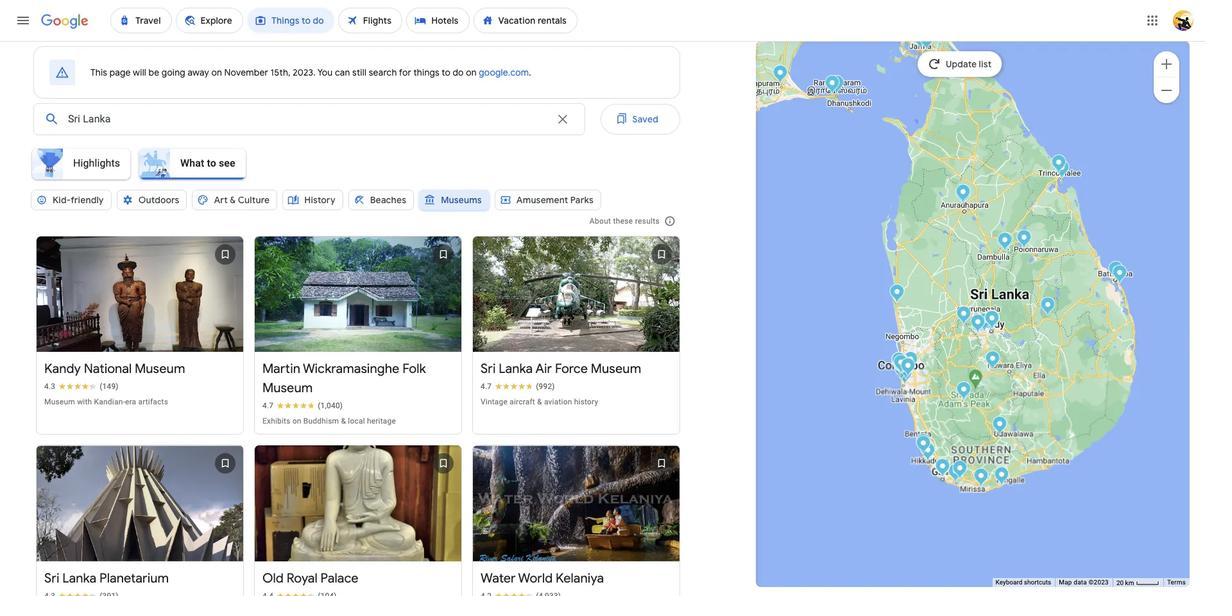 Task type: locate. For each thing, give the bounding box(es) containing it.
lanka up 4.3 out of 5 stars from 391 reviews image
[[62, 571, 97, 587]]

water
[[481, 571, 516, 587]]

map
[[1059, 580, 1072, 587]]

1 vertical spatial lanka
[[62, 571, 97, 587]]

4.7 inside image
[[263, 402, 274, 411]]

page
[[110, 67, 131, 78]]

2 horizontal spatial on
[[466, 67, 477, 78]]

on down '4.7 out of 5 stars from 1,040 reviews' image
[[293, 417, 301, 426]]

4.7 out of 5 stars from 1,040 reviews image
[[263, 401, 343, 412]]

art & culture button
[[192, 185, 277, 216]]

update list button
[[918, 51, 1002, 77]]

1 horizontal spatial lanka
[[499, 362, 533, 378]]

update list
[[946, 58, 992, 70]]

palace
[[321, 571, 359, 587]]

sri for sri lanka air force museum
[[481, 362, 496, 378]]

old royal palace image
[[985, 310, 1000, 331]]

still
[[352, 67, 367, 78]]

map data ©2023
[[1059, 580, 1109, 587]]

1 horizontal spatial on
[[293, 417, 301, 426]]

kid-friendly button
[[31, 185, 111, 216]]

1 horizontal spatial sri
[[481, 362, 496, 378]]

will
[[133, 67, 146, 78]]

sri
[[481, 362, 496, 378], [44, 571, 59, 587]]

km
[[1126, 580, 1134, 587]]

0 vertical spatial to
[[442, 67, 451, 78]]

j r jayawardena centre, town hall image
[[894, 355, 909, 376]]

4.7 up vintage
[[481, 383, 492, 392]]

20
[[1117, 580, 1124, 587]]

ceylon tea museum image
[[984, 313, 999, 334]]

save martin wickramasinghe folk museum to collection image
[[428, 239, 459, 270]]

lanka
[[499, 362, 533, 378], [62, 571, 97, 587]]

museum down 'martin'
[[263, 381, 313, 397]]

sri for sri lanka planetarium
[[44, 571, 59, 587]]

0 horizontal spatial 4.7
[[263, 402, 274, 411]]

about these results image
[[655, 206, 686, 237]]

museum up artifacts
[[135, 362, 185, 378]]

kelaniya
[[556, 571, 604, 587]]

யாழ்ப்பாண தொல்பொருள் அருங்காட்சியகம் | jaffna archeological museum image
[[913, 30, 928, 51]]

filters form
[[23, 99, 680, 229]]

to inside what to see link
[[207, 157, 216, 169]]

0 horizontal spatial lanka
[[62, 571, 97, 587]]

map region
[[607, 30, 1205, 597]]

away
[[188, 67, 209, 78]]

©2023
[[1089, 580, 1109, 587]]

2 vertical spatial &
[[341, 417, 346, 426]]

railway museum kadugannawa image
[[971, 315, 986, 336]]

list
[[979, 58, 992, 70]]

4.3
[[44, 383, 55, 392]]

search
[[369, 67, 397, 78]]

sri lanka planetarium
[[44, 571, 169, 587]]

do
[[453, 67, 464, 78]]

history
[[574, 398, 598, 407]]

national museum galle image
[[936, 459, 950, 480]]

apē gama - traditional village image
[[901, 358, 916, 379]]

sri up 4.3 out of 5 stars from 391 reviews image
[[44, 571, 59, 587]]

aircraft
[[510, 398, 535, 407]]

1 vertical spatial sri
[[44, 571, 59, 587]]

general tsunami photo museum image
[[921, 443, 936, 464]]

& down (992)
[[537, 398, 542, 407]]

heritage
[[367, 417, 396, 426]]

culture
[[238, 194, 270, 206]]

& right art on the left of page
[[230, 194, 236, 206]]

kid-friendly
[[53, 194, 104, 206]]

on right do
[[466, 67, 477, 78]]

4.3 out of 5 stars from 391 reviews image
[[44, 592, 119, 597]]

&
[[230, 194, 236, 206], [537, 398, 542, 407], [341, 417, 346, 426]]

amusement parks
[[517, 194, 594, 206]]

geoffrey bawa's residence image
[[894, 357, 909, 378]]

shortcuts
[[1024, 580, 1052, 587]]

historical mansion museum image
[[936, 460, 950, 481]]

palace ramalinga vilasam image
[[773, 65, 788, 86]]

heritage museum, kattankudy நூதனசாலை image
[[1113, 265, 1127, 286]]

0 horizontal spatial to
[[207, 157, 216, 169]]

air
[[536, 362, 552, 378]]

on
[[211, 67, 222, 78], [466, 67, 477, 78], [293, 417, 301, 426]]

sri lanka philatelic bureau image
[[894, 354, 909, 375]]

can
[[335, 67, 350, 78]]

water world kelaniya image
[[903, 352, 918, 373]]

highlights
[[73, 157, 120, 169]]

be
[[149, 67, 159, 78]]

0 horizontal spatial on
[[211, 67, 222, 78]]

& left local
[[341, 417, 346, 426]]

to left do
[[442, 67, 451, 78]]

list
[[31, 231, 686, 597]]

1 vertical spatial &
[[537, 398, 542, 407]]

0 vertical spatial sri
[[481, 362, 496, 378]]

2 horizontal spatial &
[[537, 398, 542, 407]]

wildlife museum image
[[1017, 230, 1032, 251]]

0 vertical spatial &
[[230, 194, 236, 206]]

mahiyangana ayurveda museum image
[[1041, 297, 1056, 318]]

urawatte sea turtle hatchery image
[[916, 436, 931, 457]]

4.7
[[481, 383, 492, 392], [263, 402, 274, 411]]

maritime and naval history museum image
[[1055, 160, 1070, 181]]

1 vertical spatial to
[[207, 157, 216, 169]]

royal
[[287, 571, 318, 587]]

world
[[518, 571, 553, 587]]

water world kelaniya link
[[473, 446, 680, 597]]

era
[[125, 398, 136, 407]]

water world kelaniya
[[481, 571, 604, 587]]

0 horizontal spatial sri
[[44, 571, 59, 587]]

20 km button
[[1113, 579, 1164, 588]]

(1,040)
[[318, 402, 343, 411]]

4.7 out of 5 stars from 992 reviews image
[[481, 382, 555, 392]]

lanka for planetarium
[[62, 571, 97, 587]]

the central point - economic history museum image
[[892, 353, 907, 374]]

viharamahadevi park aquarium image
[[894, 355, 909, 376]]

lanka up the 4.7 out of 5 stars from 992 reviews image
[[499, 362, 533, 378]]

rathnapura national museum image
[[957, 382, 971, 403]]

exhibits on buddhism & local heritage
[[263, 417, 396, 426]]

zoom out map image
[[1159, 82, 1175, 98]]

archaeological museum, anuradhapura image
[[956, 186, 971, 207]]

international buddhist museum image
[[985, 311, 1000, 332]]

vintage aircraft & aviation history
[[481, 398, 598, 407]]

parks
[[570, 194, 594, 206]]

on inside list
[[293, 417, 301, 426]]

.
[[529, 67, 531, 78]]

vintage
[[481, 398, 508, 407]]

what
[[180, 157, 204, 169]]

on right the away
[[211, 67, 222, 78]]

filters list
[[23, 145, 680, 196], [28, 185, 680, 229]]

4.7 inside image
[[481, 383, 492, 392]]

Search for destinations, sights and more text field
[[67, 104, 547, 135]]

trincomalee war cemetery image
[[1052, 155, 1066, 176]]

traditional puppet art museum image
[[894, 361, 909, 383]]

4.7 up exhibits
[[263, 402, 274, 411]]

1 horizontal spatial 4.7
[[481, 383, 492, 392]]

0 horizontal spatial &
[[230, 194, 236, 206]]

keyboard shortcuts
[[996, 580, 1052, 587]]

filters list containing kid-friendly
[[28, 185, 680, 229]]

colombo port maritime museum image
[[892, 352, 907, 374]]

sri up vintage
[[481, 362, 496, 378]]

0 vertical spatial lanka
[[499, 362, 533, 378]]

amusement
[[517, 194, 568, 206]]

1 horizontal spatial &
[[341, 417, 346, 426]]

1 vertical spatial 4.7
[[263, 402, 274, 411]]

what to see list item
[[136, 145, 251, 184]]

to left 'see' in the left top of the page
[[207, 157, 216, 169]]

buddhism
[[304, 417, 339, 426]]

0 vertical spatial 4.7
[[481, 383, 492, 392]]

keyboard
[[996, 580, 1023, 587]]

amusement parks button
[[495, 185, 601, 216]]

terms link
[[1168, 580, 1186, 587]]

museum of modern and contemporary art sri lanka image
[[893, 355, 907, 376]]

blue ocean aqua (pvt) ltd. image
[[899, 361, 914, 382]]

martin wickramasinghe folk museum
[[263, 362, 426, 397]]

google.com
[[479, 67, 529, 78]]



Task type: vqa. For each thing, say whether or not it's contained in the screenshot.


Task type: describe. For each thing, give the bounding box(es) containing it.
update
[[946, 58, 977, 70]]

archaeology museum kotte image
[[899, 358, 914, 379]]

4.7 for sri lanka air force museum
[[481, 383, 492, 392]]

handunugoda tea estate image
[[953, 461, 968, 482]]

temple of the tooth museum image
[[985, 311, 1000, 332]]

4.7 for martin wickramasinghe folk museum
[[263, 402, 274, 411]]

exhibits
[[263, 417, 291, 426]]

art
[[214, 194, 228, 206]]

artifacts
[[138, 398, 168, 407]]

dutch museum image
[[893, 352, 908, 374]]

local
[[348, 417, 365, 426]]

martin
[[263, 362, 300, 378]]

saved
[[633, 114, 659, 125]]

(992)
[[536, 383, 555, 392]]

friendly
[[71, 194, 104, 206]]

sivapoomi jaffna museum image
[[919, 31, 934, 52]]

clear image
[[555, 112, 570, 127]]

matara bodhiya - මාතර බෝධිය (மாதாரா போ மரம்) image
[[974, 469, 989, 490]]

november
[[224, 67, 268, 78]]

museum up history
[[591, 362, 641, 378]]

sri lanka air force museum
[[481, 362, 641, 378]]

sri lanka air force museum image
[[898, 366, 912, 387]]

kandy national museum image
[[985, 311, 1000, 332]]

old royal palace
[[263, 571, 359, 587]]

national
[[84, 362, 132, 378]]

things
[[414, 67, 440, 78]]

old royal palace link
[[255, 349, 461, 597]]

art & culture
[[214, 194, 270, 206]]

save water world kelaniya to collection image
[[646, 449, 677, 480]]

15th,
[[271, 67, 291, 78]]

list containing kandy national museum
[[31, 231, 686, 597]]

wickramasinghe
[[303, 362, 400, 378]]

filters list containing highlights
[[23, 145, 680, 196]]

20 km
[[1117, 580, 1136, 587]]

beaches
[[370, 194, 406, 206]]

with
[[77, 398, 92, 407]]

2023.
[[293, 67, 316, 78]]

aviation
[[544, 398, 572, 407]]

history
[[304, 194, 336, 206]]

what to see
[[180, 157, 235, 169]]

sapumal foundation image
[[895, 355, 910, 376]]

zoom in map image
[[1159, 56, 1175, 72]]

about
[[590, 217, 611, 226]]

museum down 4.3
[[44, 398, 75, 407]]

යෝධ ගුරාමියා - giant gurami aquarium image
[[957, 306, 971, 327]]

folk
[[403, 362, 426, 378]]

abhayagiri museum office image
[[956, 184, 971, 205]]

archaeological museum - sigiriya image
[[998, 232, 1013, 254]]

data
[[1074, 580, 1087, 587]]

a r exotics marine aquarium sri lanka image
[[893, 357, 908, 378]]

nilwella underwater gallery, sri lanka image
[[995, 467, 1009, 488]]

(149)
[[100, 383, 119, 392]]

4.4 out of 5 stars from 104 reviews image
[[263, 592, 337, 597]]

martin wickramasinghe folk museum image
[[948, 464, 963, 485]]

for
[[399, 67, 411, 78]]

terms
[[1168, 580, 1186, 587]]

sigiriya image
[[999, 232, 1014, 254]]

force
[[555, 362, 588, 378]]

going
[[162, 67, 185, 78]]

beaches button
[[348, 185, 414, 216]]

filters list inside form
[[28, 185, 680, 229]]

this
[[91, 67, 107, 78]]

google.com link
[[479, 67, 529, 78]]

kandy national museum
[[44, 362, 185, 378]]

dr. a.p.j. abdul kalam memorial image
[[825, 75, 840, 96]]

president's house image
[[892, 352, 907, 374]]

st.clair's museum image
[[986, 351, 1000, 372]]

museums
[[441, 194, 482, 206]]

about these results
[[590, 217, 660, 226]]

keyboard shortcuts button
[[996, 579, 1052, 588]]

planetarium
[[100, 571, 169, 587]]

this page will be going away on november 15th, 2023. you can still search for things to do on google.com .
[[91, 67, 531, 78]]

outdoors
[[138, 194, 179, 206]]

main menu image
[[15, 13, 31, 28]]

kandian-
[[94, 398, 125, 407]]

house of kalam (apj abdul kalam house / museum image
[[830, 75, 844, 96]]

saved link
[[600, 104, 680, 135]]

ariyapala masks & museum image
[[916, 434, 931, 455]]

what to see link
[[136, 149, 251, 180]]

you
[[318, 67, 333, 78]]

outdoors button
[[117, 185, 187, 216]]

highlights link
[[28, 149, 136, 180]]

these
[[613, 217, 633, 226]]

4.3 out of 5 stars from 149 reviews image
[[44, 382, 119, 392]]

1 horizontal spatial to
[[442, 67, 451, 78]]

museums button
[[419, 185, 490, 216]]

kandy
[[44, 362, 81, 378]]

batticaloa museum | மட்டக்களப்பு அருங்காட்சியகம் image
[[1109, 261, 1124, 282]]

museum with kandian-era artifacts
[[44, 398, 168, 407]]

lanka mangrove museum image
[[890, 284, 905, 306]]

history button
[[283, 185, 343, 216]]

sri lanka planetarium image
[[894, 357, 909, 378]]

maduwanwela walawwa image
[[993, 417, 1007, 438]]

see
[[219, 157, 235, 169]]

save kandy national museum to collection image
[[210, 239, 241, 270]]

4.2 out of 5 stars from 4,933 reviews image
[[481, 592, 561, 597]]

road museum complex, kiribathkumbura image
[[977, 313, 992, 334]]

results
[[635, 217, 660, 226]]

save sri lanka air force museum to collection image
[[646, 239, 677, 270]]

kid-
[[53, 194, 71, 206]]

lanka for air
[[499, 362, 533, 378]]

& inside button
[[230, 194, 236, 206]]

maritime museum image
[[936, 460, 950, 481]]

save old royal palace to collection image
[[428, 449, 459, 480]]

saskia fernando gallery image
[[895, 356, 910, 377]]

save sri lanka planetarium to collection image
[[210, 449, 241, 480]]

museum inside "martin wickramasinghe folk museum"
[[263, 381, 313, 397]]



